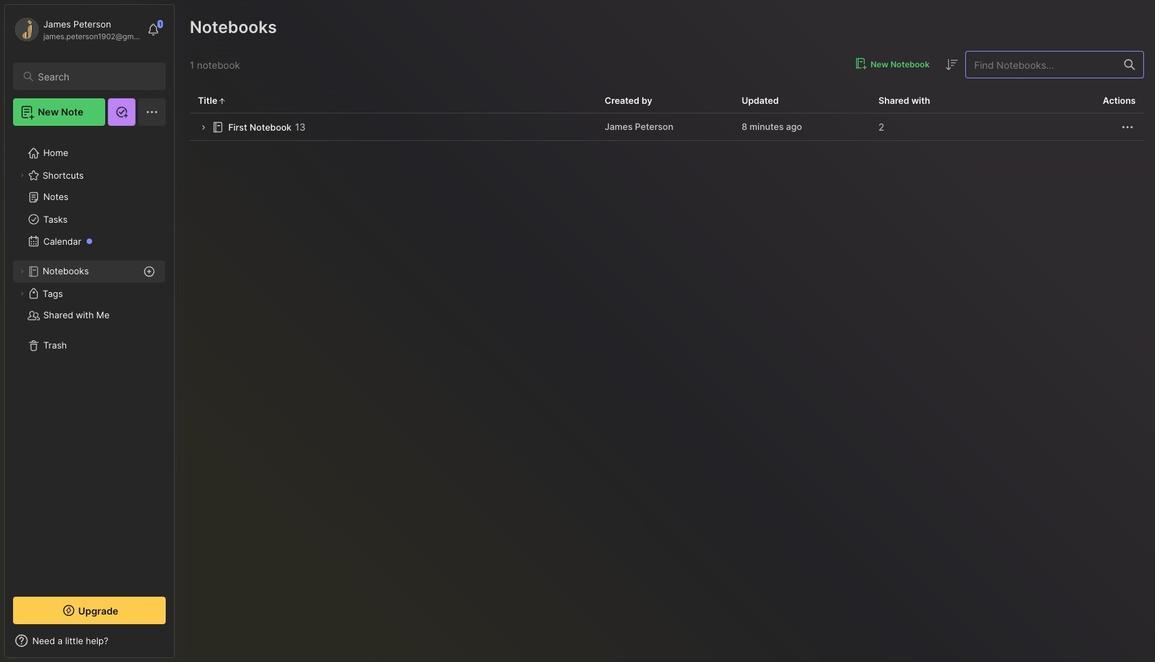 Task type: vqa. For each thing, say whether or not it's contained in the screenshot.
click to collapse icon
yes



Task type: describe. For each thing, give the bounding box(es) containing it.
expand tags image
[[18, 290, 26, 298]]

none search field inside main element
[[38, 68, 153, 85]]

expand notebooks image
[[18, 268, 26, 276]]

more actions image
[[1120, 119, 1136, 135]]

Find Notebooks… text field
[[966, 53, 1116, 76]]

More actions field
[[1120, 119, 1136, 135]]



Task type: locate. For each thing, give the bounding box(es) containing it.
row
[[190, 113, 1144, 141]]

tree inside main element
[[5, 134, 174, 585]]

None search field
[[38, 68, 153, 85]]

sort options image
[[944, 56, 960, 73]]

click to collapse image
[[174, 637, 184, 653]]

Sort field
[[944, 56, 960, 73]]

tree
[[5, 134, 174, 585]]

WHAT'S NEW field
[[5, 630, 174, 652]]

arrow image
[[198, 123, 208, 133]]

Account field
[[13, 16, 140, 43]]

main element
[[0, 0, 179, 662]]

Search text field
[[38, 70, 153, 83]]



